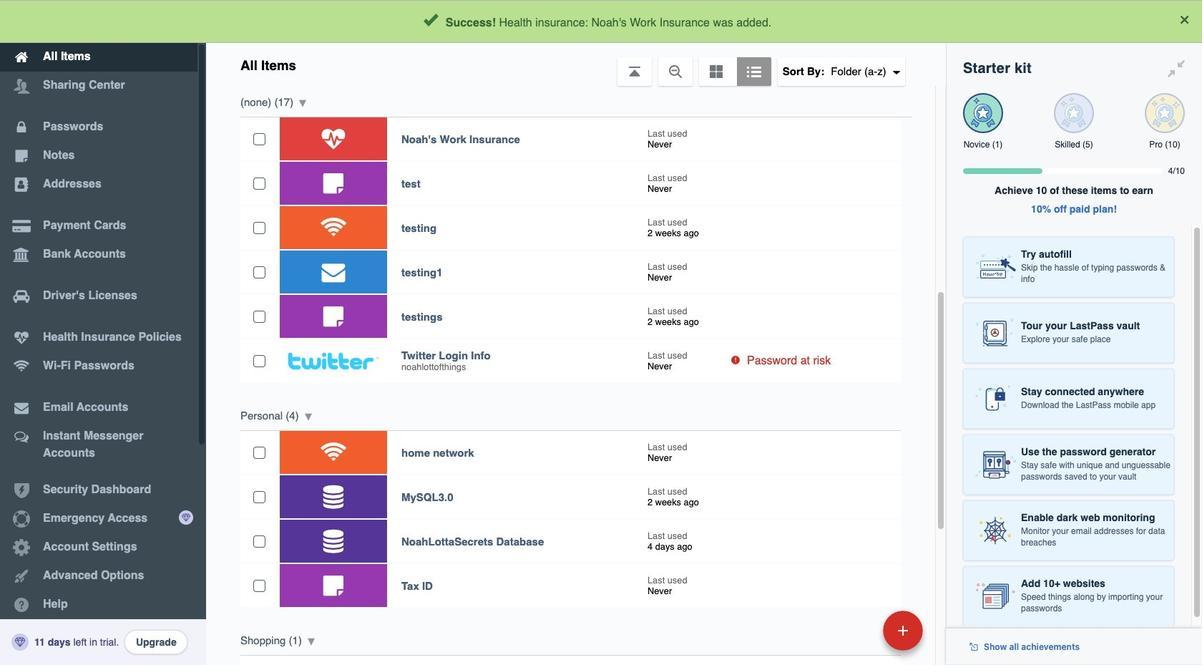 Task type: locate. For each thing, give the bounding box(es) containing it.
alert
[[0, 0, 1203, 43]]

Search search field
[[345, 6, 917, 37]]



Task type: describe. For each thing, give the bounding box(es) containing it.
search my vault text field
[[345, 6, 917, 37]]

main navigation navigation
[[0, 0, 206, 665]]

vault options navigation
[[206, 43, 947, 86]]

new item navigation
[[785, 607, 932, 665]]

new item element
[[785, 610, 929, 651]]



Task type: vqa. For each thing, say whether or not it's contained in the screenshot.
Search Search Box
yes



